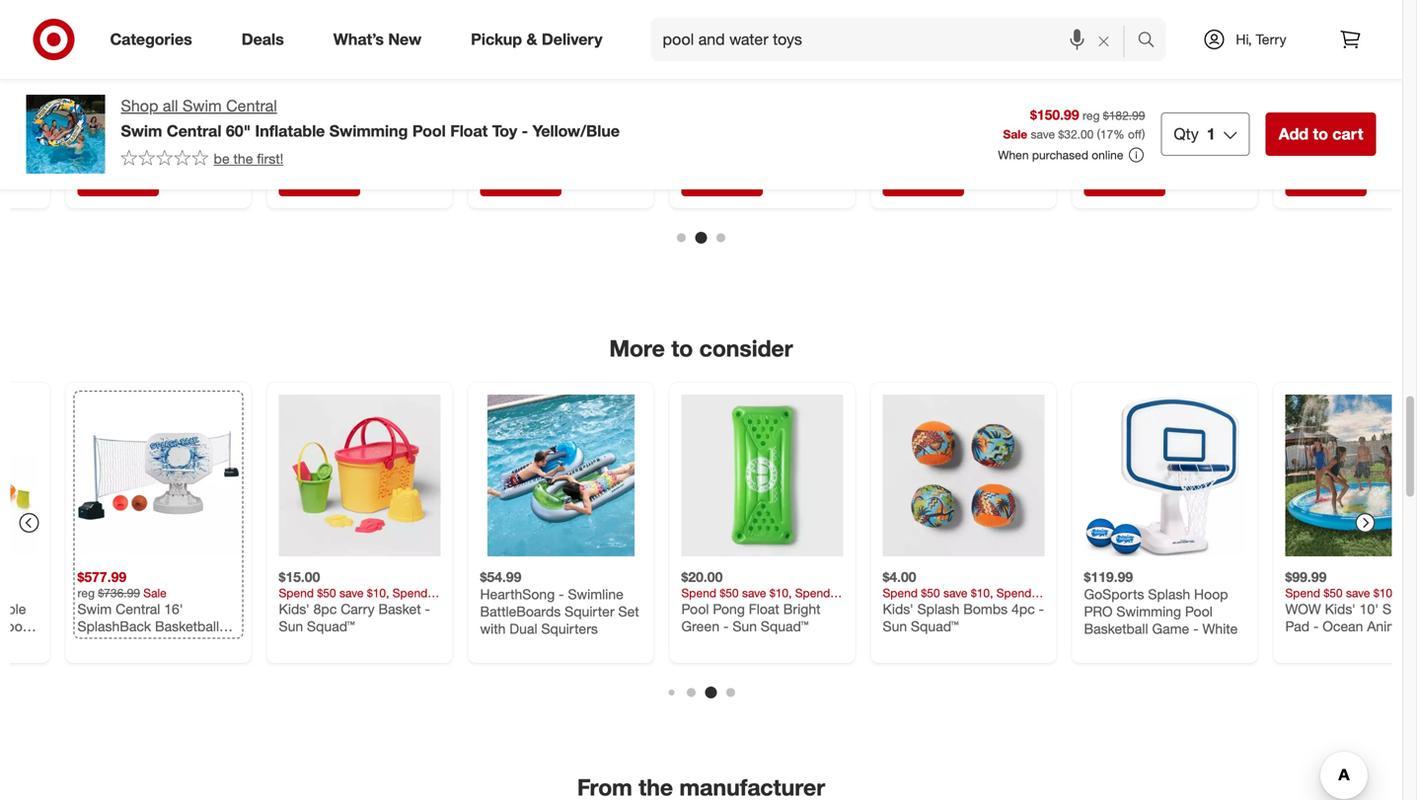Task type: describe. For each thing, give the bounding box(es) containing it.
$
[[1058, 127, 1064, 142]]

basket
[[379, 600, 421, 618]]

$577.99
[[77, 568, 126, 586]]

pickup & delivery link
[[454, 18, 627, 61]]

what's new link
[[317, 18, 446, 61]]

pants
[[127, 136, 162, 153]]

more
[[609, 335, 665, 362]]

$20.00
[[681, 568, 723, 586]]

pool inside shop all swim central swim central 60" inflatable swimming pool float toy - yellow/blue
[[412, 121, 446, 140]]

garlic
[[883, 119, 919, 136]]

$119.99
[[1084, 568, 1133, 586]]

men's
[[77, 101, 115, 119]]

$10.00
[[77, 84, 119, 101]]

$19.99
[[681, 84, 723, 101]]

intex 56508ep inflatable floating swimming pool toys volleyball game, green image
[[0, 395, 38, 556]]

- inside $54.99 hearthsong - swimline battleboards squirter set with dual squirters
[[559, 586, 564, 603]]

pool pong float bright green - sun squad™
[[681, 600, 821, 635]]

$99.99
[[1285, 568, 1327, 586]]

yellow/blue
[[532, 121, 620, 140]]

new
[[388, 30, 422, 49]]

8pc
[[313, 600, 337, 618]]

green
[[681, 618, 720, 635]]

set
[[618, 603, 639, 620]]

herb
[[935, 119, 966, 136]]

60"
[[226, 121, 251, 140]]

pool inside pool pong float bright green - sun squad™
[[681, 600, 709, 618]]

squad™ for kids' splash bombs 4pc - sun squad™
[[911, 618, 959, 635]]

wow
[[1285, 600, 1321, 618]]

hoop
[[1194, 586, 1228, 603]]

$32.99
[[480, 84, 521, 101]]

10'
[[1360, 600, 1379, 618]]

2 horizontal spatial to
[[1313, 124, 1328, 144]]

$19.99 link
[[681, 0, 843, 153]]

qty 1
[[1174, 124, 1216, 144]]

$199.99 reg $299.99 sale
[[1084, 84, 1173, 116]]

men's buffalo check fleece matching family pajama pants - wondershop™ black image
[[77, 0, 239, 72]]

bell chicane adult bike helmet image
[[480, 0, 642, 72]]

kids' splash bombs 4pc - sun squad™
[[883, 600, 1044, 635]]

sea
[[883, 101, 907, 119]]

organic red potatoes - 3lb image
[[0, 0, 38, 72]]

- right tilapia
[[1014, 119, 1019, 136]]

- inside kids' 8pc carry basket - sun squad™
[[425, 600, 430, 618]]

kids' 8pc carry basket - sun squad™ image
[[279, 395, 441, 556]]

swim central 16' splashback basketball and volleyball combo swimming pool game image
[[77, 395, 239, 556]]

32.00
[[1064, 127, 1094, 142]]

noise
[[399, 133, 434, 151]]

squad™ inside pool pong float bright green - sun squad™
[[761, 618, 809, 635]]

matching
[[123, 119, 180, 136]]

- inside $10.00 men's buffalo check fleece matching family pajama pants - wondershop™ black
[[166, 136, 171, 153]]

pan
[[960, 101, 984, 119]]

- left the 9oz
[[928, 136, 934, 153]]

with
[[480, 620, 506, 637]]

hisense 55" class a6 series 4k uhd smart google tv - 55a6h4 -special purchase image
[[1084, 0, 1246, 72]]

basketball
[[1084, 620, 1148, 637]]

pro
[[1084, 603, 1113, 620]]

$32.99 bell chicane adult bike helmet
[[480, 84, 625, 136]]

shop all swim central swim central 60" inflatable swimming pool float toy - yellow/blue
[[121, 96, 620, 140]]

when purchased online
[[998, 148, 1123, 162]]

2pc marble & wood mortar and pestle set warm gray - hearth & hand™ with magnolia image
[[681, 0, 843, 72]]

$299.99
[[1105, 101, 1147, 116]]

0 vertical spatial &
[[527, 30, 537, 49]]

family
[[184, 119, 224, 136]]

first!
[[257, 150, 283, 167]]

reg for $577.99
[[77, 586, 95, 600]]

helmet
[[480, 119, 524, 136]]

gosports splash hoop pro swimming pool basketball game - white image
[[1084, 395, 1246, 556]]

0 horizontal spatial add to cart button
[[77, 165, 159, 197]]

black
[[167, 153, 202, 170]]

swimming inside $119.99 gosports splash hoop pro swimming pool basketball game - white
[[1117, 603, 1181, 620]]

inflatable
[[255, 121, 325, 140]]

consider
[[699, 335, 793, 362]]

carry
[[341, 600, 375, 618]]

$8.99
[[883, 84, 916, 101]]

hearthsong
[[480, 586, 555, 603]]

add for add to cart "button" to the left
[[86, 173, 109, 188]]

- inside shop all swim central swim central 60" inflatable swimming pool float toy - yellow/blue
[[522, 121, 528, 140]]

what's
[[333, 30, 384, 49]]

$59.99 reg jbl tune flex true wireless bluetooth noise canceling earbuds
[[279, 84, 434, 168]]

neuropro
[[1335, 101, 1393, 119]]

9oz
[[937, 136, 959, 153]]

deals link
[[225, 18, 309, 61]]

kids' splash bombs 4pc - sun squad™ image
[[883, 395, 1045, 556]]

$119.99 gosports splash hoop pro swimming pool basketball game - white
[[1084, 568, 1238, 637]]

sea cuisine pan sear garlic & herb tilapia - frozen - 9oz image
[[883, 0, 1045, 72]]

hearthsong - swimline battleboards squirter set with dual squirters image
[[480, 395, 642, 556]]

$8.99 sea cuisine pan sear garlic & herb tilapia - frozen - 9oz
[[883, 84, 1019, 153]]

jbl tune flex true wireless bluetooth noise canceling earbuds image
[[279, 0, 441, 72]]

the
[[233, 150, 253, 167]]

tune
[[307, 116, 336, 133]]

buffalo
[[119, 101, 162, 119]]

sun for kids' 8pc carry basket - sun squad™
[[279, 618, 303, 635]]

17
[[1100, 127, 1113, 142]]

$182.99
[[1103, 108, 1145, 123]]

qty
[[1174, 124, 1199, 144]]

- inside $119.99 gosports splash hoop pro swimming pool basketball game - white
[[1193, 620, 1199, 637]]

white
[[1202, 620, 1238, 637]]

reg for $150.99
[[1083, 108, 1100, 123]]

pool pong float bright green - sun squad™ image
[[681, 395, 843, 556]]

pickup & delivery
[[471, 30, 603, 49]]

splas
[[1383, 600, 1417, 618]]

- inside pool pong float bright green - sun squad™
[[723, 618, 729, 635]]

kids' for kids' 8pc carry basket - sun squad™
[[279, 600, 310, 618]]

toy
[[492, 121, 517, 140]]

)
[[1142, 127, 1145, 142]]

bluetooth
[[335, 133, 395, 151]]



Task type: locate. For each thing, give the bounding box(es) containing it.
squad™ inside kids' 8pc carry basket - sun squad™
[[307, 618, 355, 635]]

1 horizontal spatial add to cart button
[[1266, 113, 1376, 156]]

pajama
[[77, 136, 123, 153]]

$15.00
[[279, 568, 320, 586]]

1 horizontal spatial float
[[749, 600, 779, 618]]

add to cart down enfamil
[[1279, 124, 1363, 144]]

off
[[1128, 127, 1142, 142]]

$150.99
[[1030, 106, 1079, 123]]

1 horizontal spatial splash
[[1148, 586, 1190, 603]]

0 horizontal spatial to
[[112, 173, 123, 188]]

sun right green
[[733, 618, 757, 635]]

kids' inside wow kids' 10' splas
[[1325, 600, 1356, 618]]

kids' down $4.00
[[883, 600, 914, 618]]

image of swim central 60" inflatable swimming pool float toy - yellow/blue image
[[26, 95, 105, 174]]

pool inside $119.99 gosports splash hoop pro swimming pool basketball game - white
[[1185, 603, 1213, 620]]

1 vertical spatial add
[[86, 173, 109, 188]]

adult
[[562, 101, 594, 119]]

1 vertical spatial float
[[749, 600, 779, 618]]

0 horizontal spatial cart
[[127, 173, 150, 188]]

0 vertical spatial central
[[226, 96, 277, 115]]

2 vertical spatial to
[[671, 335, 693, 362]]

sun inside kids' 8pc carry basket - sun squad™
[[279, 618, 303, 635]]

search button
[[1129, 18, 1176, 65]]

$150.99 reg $182.99 sale save $ 32.00 ( 17 % off )
[[1003, 106, 1145, 142]]

all
[[163, 96, 178, 115]]

rea
[[1397, 101, 1417, 119]]

to down enfamil
[[1313, 124, 1328, 144]]

1 horizontal spatial add to cart
[[1279, 124, 1363, 144]]

purchased
[[1032, 148, 1088, 162]]

deals
[[242, 30, 284, 49]]

3 kids' from the left
[[1325, 600, 1356, 618]]

squirters
[[541, 620, 598, 637]]

squirter
[[565, 603, 614, 620]]

0 horizontal spatial sun
[[279, 618, 303, 635]]

more to consider
[[609, 335, 793, 362]]

canceling
[[279, 151, 340, 168]]

0 horizontal spatial pool
[[412, 121, 446, 140]]

online
[[1092, 148, 1123, 162]]

kids' 8pc carry basket - sun squad™
[[279, 600, 430, 635]]

reg inside $59.99 reg jbl tune flex true wireless bluetooth noise canceling earbuds
[[279, 101, 296, 116]]

1 horizontal spatial add
[[1279, 124, 1309, 144]]

0 horizontal spatial squad™
[[307, 618, 355, 635]]

wondershop™
[[77, 153, 163, 170]]

1 vertical spatial cart
[[127, 173, 150, 188]]

2 horizontal spatial kids'
[[1325, 600, 1356, 618]]

sale inside $199.99 reg $299.99 sale
[[1150, 101, 1173, 116]]

1 horizontal spatial swimming
[[1117, 603, 1181, 620]]

0 horizontal spatial &
[[527, 30, 537, 49]]

1 horizontal spatial kids'
[[883, 600, 914, 618]]

sale right $736.99
[[143, 586, 167, 600]]

squad™ down $15.00
[[307, 618, 355, 635]]

add down wondershop™
[[86, 173, 109, 188]]

1 horizontal spatial central
[[226, 96, 277, 115]]

1
[[1207, 124, 1216, 144]]

1 vertical spatial central
[[167, 121, 222, 140]]

(
[[1097, 127, 1100, 142]]

0 horizontal spatial add
[[86, 173, 109, 188]]

squad™ left bombs
[[911, 618, 959, 635]]

1 vertical spatial &
[[923, 119, 932, 136]]

add to cart button down "$11.89"
[[1266, 113, 1376, 156]]

1 horizontal spatial cart
[[1333, 124, 1363, 144]]

1 kids' from the left
[[279, 600, 310, 618]]

add to cart
[[1279, 124, 1363, 144], [86, 173, 150, 188]]

2 sun from the left
[[733, 618, 757, 635]]

- right toy
[[522, 121, 528, 140]]

2 vertical spatial sale
[[143, 586, 167, 600]]

%
[[1113, 127, 1125, 142]]

1 horizontal spatial to
[[671, 335, 693, 362]]

reg inside $199.99 reg $299.99 sale
[[1084, 101, 1101, 116]]

1 squad™ from the left
[[307, 618, 355, 635]]

$4.00
[[883, 568, 916, 586]]

sun left 8pc
[[279, 618, 303, 635]]

& inside $8.99 sea cuisine pan sear garlic & herb tilapia - frozen - 9oz
[[923, 119, 932, 136]]

sun down $4.00
[[883, 618, 907, 635]]

swim down "buffalo"
[[121, 121, 162, 140]]

gosports
[[1084, 586, 1144, 603]]

float inside shop all swim central swim central 60" inflatable swimming pool float toy - yellow/blue
[[450, 121, 488, 140]]

wow kids' 10' splash pad - ocean animals image
[[1285, 395, 1417, 556]]

delivery
[[542, 30, 603, 49]]

- right basket
[[425, 600, 430, 618]]

2 kids' from the left
[[883, 600, 914, 618]]

0 horizontal spatial swim
[[121, 121, 162, 140]]

sun inside pool pong float bright green - sun squad™
[[733, 618, 757, 635]]

1 vertical spatial swimming
[[1117, 603, 1181, 620]]

0 horizontal spatial kids'
[[279, 600, 310, 618]]

& left "herb"
[[923, 119, 932, 136]]

sale inside $150.99 reg $182.99 sale save $ 32.00 ( 17 % off )
[[1003, 127, 1028, 142]]

be
[[214, 150, 230, 167]]

fleece
[[77, 119, 119, 136]]

2 horizontal spatial sale
[[1150, 101, 1173, 116]]

4pc
[[1012, 600, 1035, 618]]

kids' left 8pc
[[279, 600, 310, 618]]

&
[[527, 30, 537, 49], [923, 119, 932, 136]]

kids' inside kids' 8pc carry basket - sun squad™
[[279, 600, 310, 618]]

0 vertical spatial swimming
[[329, 121, 408, 140]]

float down bell
[[450, 121, 488, 140]]

- right pants
[[166, 136, 171, 153]]

sear
[[988, 101, 1017, 119]]

1 horizontal spatial &
[[923, 119, 932, 136]]

2 horizontal spatial pool
[[1185, 603, 1213, 620]]

0 horizontal spatial add to cart
[[86, 173, 150, 188]]

- left white
[[1193, 620, 1199, 637]]

1 vertical spatial swim
[[121, 121, 162, 140]]

1 horizontal spatial pool
[[681, 600, 709, 618]]

to down wondershop™
[[112, 173, 123, 188]]

sale right $299.99
[[1150, 101, 1173, 116]]

3 sun from the left
[[883, 618, 907, 635]]

$11.89 enfamil neuropro rea
[[1285, 84, 1417, 153]]

1 horizontal spatial sun
[[733, 618, 757, 635]]

add for top add to cart "button"
[[1279, 124, 1309, 144]]

tilapia
[[970, 119, 1010, 136]]

cart for add to cart "button" to the left
[[127, 173, 150, 188]]

float right pong at right bottom
[[749, 600, 779, 618]]

- inside kids' splash bombs 4pc - sun squad™
[[1039, 600, 1044, 618]]

0 vertical spatial cart
[[1333, 124, 1363, 144]]

- right green
[[723, 618, 729, 635]]

chicane
[[507, 101, 558, 119]]

squad™ for kids' 8pc carry basket - sun squad™
[[307, 618, 355, 635]]

true
[[369, 116, 395, 133]]

earbuds
[[344, 151, 396, 168]]

game
[[1152, 620, 1189, 637]]

0 horizontal spatial float
[[450, 121, 488, 140]]

sale for $150.99
[[1003, 127, 1028, 142]]

add to cart button down 'pajama'
[[77, 165, 159, 197]]

2 horizontal spatial sun
[[883, 618, 907, 635]]

splash left bombs
[[917, 600, 960, 618]]

1 horizontal spatial sale
[[1003, 127, 1028, 142]]

$736.99
[[98, 586, 140, 600]]

1 horizontal spatial swim
[[183, 96, 222, 115]]

search
[[1129, 32, 1176, 51]]

0 horizontal spatial swimming
[[329, 121, 408, 140]]

sale inside $577.99 reg $736.99 sale
[[143, 586, 167, 600]]

1 vertical spatial to
[[112, 173, 123, 188]]

kids' for kids' splash bombs 4pc - sun squad™
[[883, 600, 914, 618]]

central up 60"
[[226, 96, 277, 115]]

shop
[[121, 96, 158, 115]]

- right the 4pc
[[1039, 600, 1044, 618]]

$577.99 reg $736.99 sale
[[77, 568, 167, 600]]

sale for $199.99
[[1150, 101, 1173, 116]]

swimming inside shop all swim central swim central 60" inflatable swimming pool float toy - yellow/blue
[[329, 121, 408, 140]]

be the first!
[[214, 150, 283, 167]]

bombs
[[963, 600, 1008, 618]]

central
[[226, 96, 277, 115], [167, 121, 222, 140]]

add to cart for add to cart "button" to the left
[[86, 173, 150, 188]]

splash up 'game'
[[1148, 586, 1190, 603]]

kids' inside kids' splash bombs 4pc - sun squad™
[[883, 600, 914, 618]]

0 vertical spatial to
[[1313, 124, 1328, 144]]

0 horizontal spatial central
[[167, 121, 222, 140]]

pool
[[412, 121, 446, 140], [681, 600, 709, 618], [1185, 603, 1213, 620]]

- left squirter
[[559, 586, 564, 603]]

hi,
[[1236, 31, 1252, 48]]

categories link
[[93, 18, 217, 61]]

0 vertical spatial add to cart button
[[1266, 113, 1376, 156]]

1 sun from the left
[[279, 618, 303, 635]]

add to cart down wondershop™
[[86, 173, 150, 188]]

& right pickup
[[527, 30, 537, 49]]

What can we help you find? suggestions appear below search field
[[651, 18, 1142, 61]]

pickup
[[471, 30, 522, 49]]

battleboards
[[480, 603, 561, 620]]

sale for $577.99
[[143, 586, 167, 600]]

$59.99
[[279, 84, 320, 101]]

pool right true
[[412, 121, 446, 140]]

flex
[[340, 116, 365, 133]]

sale
[[1150, 101, 1173, 116], [1003, 127, 1028, 142], [143, 586, 167, 600]]

squad™ right pong at right bottom
[[761, 618, 809, 635]]

reg inside $150.99 reg $182.99 sale save $ 32.00 ( 17 % off )
[[1083, 108, 1100, 123]]

bright
[[783, 600, 821, 618]]

splash inside $119.99 gosports splash hoop pro swimming pool basketball game - white
[[1148, 586, 1190, 603]]

pool down $20.00
[[681, 600, 709, 618]]

central down check
[[167, 121, 222, 140]]

cart down neuropro
[[1333, 124, 1363, 144]]

pool right basketball
[[1185, 603, 1213, 620]]

sun
[[279, 618, 303, 635], [733, 618, 757, 635], [883, 618, 907, 635]]

0 vertical spatial float
[[450, 121, 488, 140]]

float inside pool pong float bright green - sun squad™
[[749, 600, 779, 618]]

$11.89
[[1285, 84, 1327, 101]]

squad™ inside kids' splash bombs 4pc - sun squad™
[[911, 618, 959, 635]]

sun for kids' splash bombs 4pc - sun squad™
[[883, 618, 907, 635]]

float
[[450, 121, 488, 140], [749, 600, 779, 618]]

0 vertical spatial sale
[[1150, 101, 1173, 116]]

reg inside $577.99 reg $736.99 sale
[[77, 586, 95, 600]]

0 horizontal spatial sale
[[143, 586, 167, 600]]

kids' left 10'
[[1325, 600, 1356, 618]]

bike
[[598, 101, 625, 119]]

check
[[166, 101, 206, 119]]

add to cart for top add to cart "button"
[[1279, 124, 1363, 144]]

swimline
[[568, 586, 624, 603]]

cart for top add to cart "button"
[[1333, 124, 1363, 144]]

to right more
[[671, 335, 693, 362]]

reg for $199.99
[[1084, 101, 1101, 116]]

when
[[998, 148, 1029, 162]]

1 vertical spatial add to cart
[[86, 173, 150, 188]]

enfamil neuropro ready to feed infant formula bottle - 32 fl oz image
[[1285, 0, 1417, 72]]

$199.99
[[1084, 84, 1133, 101]]

1 vertical spatial sale
[[1003, 127, 1028, 142]]

pong
[[713, 600, 745, 618]]

0 vertical spatial add
[[1279, 124, 1309, 144]]

splash
[[1148, 586, 1190, 603], [917, 600, 960, 618]]

2 squad™ from the left
[[761, 618, 809, 635]]

splash inside kids' splash bombs 4pc - sun squad™
[[917, 600, 960, 618]]

sale up when
[[1003, 127, 1028, 142]]

0 horizontal spatial splash
[[917, 600, 960, 618]]

reg for $59.99
[[279, 101, 296, 116]]

reg
[[279, 101, 296, 116], [1084, 101, 1101, 116], [1083, 108, 1100, 123], [77, 586, 95, 600]]

3 squad™ from the left
[[911, 618, 959, 635]]

2 horizontal spatial squad™
[[911, 618, 959, 635]]

add down enfamil
[[1279, 124, 1309, 144]]

1 vertical spatial add to cart button
[[77, 165, 159, 197]]

sun inside kids' splash bombs 4pc - sun squad™
[[883, 618, 907, 635]]

cart down wondershop™
[[127, 173, 150, 188]]

0 vertical spatial swim
[[183, 96, 222, 115]]

jbl
[[279, 116, 303, 133]]

1 horizontal spatial squad™
[[761, 618, 809, 635]]

0 vertical spatial add to cart
[[1279, 124, 1363, 144]]

swim up the family
[[183, 96, 222, 115]]

enfamil
[[1285, 101, 1331, 119]]

hi, terry
[[1236, 31, 1286, 48]]

add to cart button
[[1266, 113, 1376, 156], [77, 165, 159, 197]]



Task type: vqa. For each thing, say whether or not it's contained in the screenshot.
right to
yes



